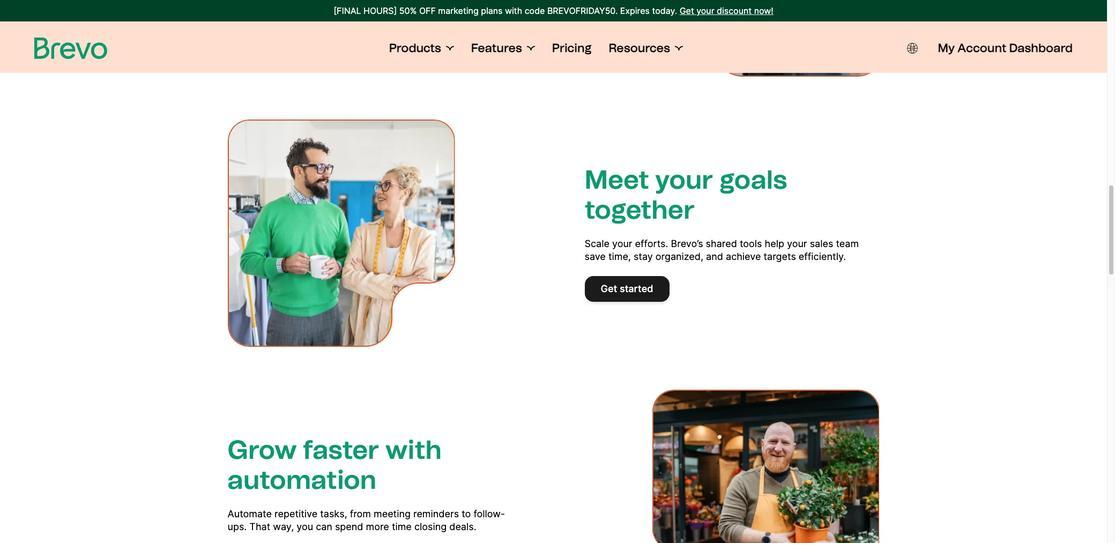 Task type: locate. For each thing, give the bounding box(es) containing it.
brevofriday50.
[[547, 5, 618, 16]]

way,
[[273, 521, 294, 532]]

started for topmost get started button
[[263, 13, 296, 24]]

your
[[697, 5, 715, 16], [655, 164, 713, 195], [612, 238, 632, 249], [787, 238, 807, 249]]

save
[[585, 251, 606, 262]]

follow-
[[474, 508, 505, 520]]

get
[[680, 5, 694, 16], [244, 13, 260, 24], [601, 283, 617, 294]]

dashboard
[[1009, 41, 1073, 55]]

discount
[[717, 5, 752, 16]]

tasks,
[[320, 508, 347, 520]]

[final hours] 50% off marketing plans with code brevofriday50. expires today. get your discount now!
[[334, 5, 774, 16]]

code
[[525, 5, 545, 16]]

0 vertical spatial started
[[263, 13, 296, 24]]

1 vertical spatial with
[[385, 434, 442, 465]]

random image for meet your goals together
[[228, 120, 455, 347]]

reminders
[[413, 508, 459, 520]]

0 horizontal spatial random image
[[228, 120, 455, 347]]

0 horizontal spatial get started
[[244, 13, 296, 24]]

0 horizontal spatial get
[[244, 13, 260, 24]]

random image for grow faster with automation
[[652, 390, 880, 543]]

0 horizontal spatial with
[[385, 434, 442, 465]]

2 horizontal spatial get
[[680, 5, 694, 16]]

resources
[[609, 41, 670, 55]]

marketing
[[438, 5, 479, 16]]

0 vertical spatial random image
[[228, 120, 455, 347]]

time,
[[609, 251, 631, 262]]

1 horizontal spatial get started
[[601, 283, 653, 294]]

brevo image
[[34, 38, 107, 59]]

1 vertical spatial get started button
[[585, 276, 669, 302]]

pricing link
[[552, 41, 592, 56]]

organized,
[[656, 251, 703, 262]]

0 horizontal spatial get started button
[[228, 6, 312, 32]]

features link
[[471, 41, 535, 56]]

time
[[392, 521, 412, 532]]

efforts.
[[635, 238, 668, 249]]

my account dashboard
[[938, 41, 1073, 55]]

products
[[389, 41, 441, 55]]

team
[[836, 238, 859, 249]]

[final
[[334, 5, 361, 16]]

started for bottom get started button
[[620, 283, 653, 294]]

0 horizontal spatial started
[[263, 13, 296, 24]]

that
[[250, 521, 270, 532]]

meeting
[[374, 508, 411, 520]]

with inside grow faster with automation
[[385, 434, 442, 465]]

closing
[[414, 521, 447, 532]]

help
[[765, 238, 784, 249]]

with
[[505, 5, 522, 16], [385, 434, 442, 465]]

started
[[263, 13, 296, 24], [620, 283, 653, 294]]

products link
[[389, 41, 454, 56]]

1 horizontal spatial get started button
[[585, 276, 669, 302]]

you
[[297, 521, 313, 532]]

to
[[462, 508, 471, 520]]

get started
[[244, 13, 296, 24], [601, 283, 653, 294]]

together
[[585, 194, 695, 225]]

resources link
[[609, 41, 683, 56]]

0 vertical spatial get started button
[[228, 6, 312, 32]]

get started button
[[228, 6, 312, 32], [585, 276, 669, 302]]

targets
[[764, 251, 796, 262]]

spend
[[335, 521, 363, 532]]

brevo's
[[671, 238, 703, 249]]

meet
[[585, 164, 649, 195]]

1 vertical spatial random image
[[652, 390, 880, 543]]

from
[[350, 508, 371, 520]]

random image
[[228, 120, 455, 347], [652, 390, 880, 543]]

1 horizontal spatial random image
[[652, 390, 880, 543]]

1 horizontal spatial get
[[601, 283, 617, 294]]

50%
[[399, 5, 417, 16]]

1 horizontal spatial started
[[620, 283, 653, 294]]

0 vertical spatial with
[[505, 5, 522, 16]]

get your discount now! link
[[680, 4, 774, 17]]

sales
[[810, 238, 833, 249]]

1 vertical spatial started
[[620, 283, 653, 294]]

grow faster with automation
[[228, 434, 442, 495]]

goals
[[719, 164, 787, 195]]



Task type: vqa. For each thing, say whether or not it's contained in the screenshot.
first sm__VEBsc icon from the right
no



Task type: describe. For each thing, give the bounding box(es) containing it.
stay
[[634, 251, 653, 262]]

repetitive
[[275, 508, 318, 520]]

more
[[366, 521, 389, 532]]

your inside meet your goals together
[[655, 164, 713, 195]]

shared
[[706, 238, 737, 249]]

button image
[[907, 43, 918, 54]]

hours]
[[364, 5, 397, 16]]

tools
[[740, 238, 762, 249]]

can
[[316, 521, 332, 532]]

deals.
[[449, 521, 476, 532]]

efficiently.
[[799, 251, 846, 262]]

account
[[958, 41, 1007, 55]]

1 horizontal spatial with
[[505, 5, 522, 16]]

and
[[706, 251, 723, 262]]

scale
[[585, 238, 610, 249]]

off
[[419, 5, 436, 16]]

get for bottom get started button
[[601, 283, 617, 294]]

meet your goals together
[[585, 164, 787, 225]]

ups.
[[228, 521, 247, 532]]

achieve
[[726, 251, 761, 262]]

plans
[[481, 5, 503, 16]]

automate repetitive tasks, from meeting reminders to follow- ups. that way, you can spend more time closing deals.
[[228, 508, 505, 532]]

scale your efforts. brevo's shared tools help your sales team save time, stay organized, and achieve targets efficiently.
[[585, 238, 859, 262]]

faster
[[303, 434, 379, 465]]

0 vertical spatial get started
[[244, 13, 296, 24]]

today.
[[652, 5, 677, 16]]

automate
[[228, 508, 272, 520]]

features
[[471, 41, 522, 55]]

get for topmost get started button
[[244, 13, 260, 24]]

grow
[[228, 434, 297, 465]]

now!
[[754, 5, 774, 16]]

pricing
[[552, 41, 592, 55]]

1 vertical spatial get started
[[601, 283, 653, 294]]

expires
[[620, 5, 650, 16]]

my account dashboard link
[[938, 41, 1073, 56]]

automation
[[228, 464, 377, 495]]

my
[[938, 41, 955, 55]]



